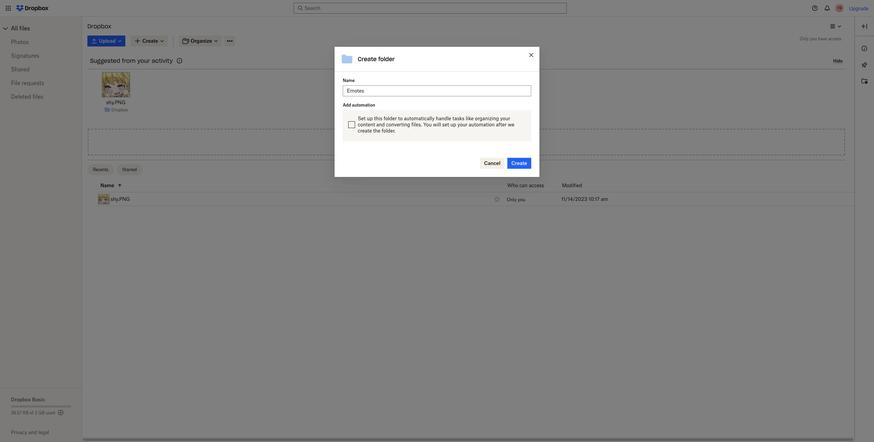 Task type: vqa. For each thing, say whether or not it's contained in the screenshot.
shy.PNG
yes



Task type: locate. For each thing, give the bounding box(es) containing it.
privacy and legal
[[11, 430, 49, 435]]

your up after on the top right of page
[[501, 116, 511, 121]]

folder
[[379, 56, 395, 63], [384, 116, 397, 121]]

automation up the set
[[352, 103, 376, 108]]

/shy.png image down recents button
[[98, 194, 110, 204]]

1 vertical spatial to
[[456, 139, 461, 145]]

tasks
[[453, 116, 465, 121]]

shy.png link up dropbox "link"
[[106, 99, 126, 106]]

who
[[508, 182, 519, 188]]

drop
[[422, 139, 433, 145]]

only for only you
[[507, 197, 517, 202]]

you
[[811, 36, 818, 41], [518, 197, 526, 202]]

up right set
[[451, 122, 457, 128]]

all files
[[11, 25, 30, 32]]

suggested
[[90, 57, 120, 64]]

photos link
[[11, 35, 71, 49]]

name down recents button
[[100, 182, 114, 188]]

to up converting
[[398, 116, 403, 121]]

files for all
[[19, 25, 30, 32]]

files down the file requests link on the top left of page
[[33, 93, 43, 100]]

1 vertical spatial name
[[100, 182, 114, 188]]

0 vertical spatial shy.png
[[106, 99, 126, 105]]

you inside the name shy.png, modified 11/14/2023 10:17 am, 'element'
[[518, 197, 526, 202]]

1 vertical spatial you
[[518, 197, 526, 202]]

starred
[[122, 167, 137, 172]]

1 vertical spatial files
[[33, 93, 43, 100]]

1 horizontal spatial your
[[458, 122, 468, 128]]

have
[[819, 36, 828, 41]]

only you
[[507, 197, 526, 202]]

/shy.png image
[[102, 72, 130, 97], [98, 194, 110, 204]]

cancel button
[[480, 158, 505, 169]]

1 horizontal spatial you
[[811, 36, 818, 41]]

create folder
[[358, 56, 395, 63]]

up up content
[[367, 116, 373, 121]]

1 horizontal spatial access
[[829, 36, 842, 41]]

get more space image
[[57, 409, 65, 417]]

table
[[82, 179, 856, 206]]

you for only you
[[518, 197, 526, 202]]

access right have
[[829, 36, 842, 41]]

1 vertical spatial up
[[451, 122, 457, 128]]

1 vertical spatial only
[[507, 197, 517, 202]]

2 vertical spatial your
[[458, 122, 468, 128]]

deleted files link
[[11, 90, 71, 104]]

content
[[358, 122, 375, 128]]

0 horizontal spatial your
[[137, 57, 150, 64]]

shy.png link inside 'element'
[[111, 195, 130, 203]]

activity
[[152, 57, 173, 64]]

am
[[601, 196, 608, 202]]

you down can
[[518, 197, 526, 202]]

photos
[[11, 39, 29, 45]]

only inside the name shy.png, modified 11/14/2023 10:17 am, 'element'
[[507, 197, 517, 202]]

shy.png down 'starred' button
[[111, 196, 130, 202]]

automation down organizing
[[469, 122, 495, 128]]

all
[[11, 25, 18, 32]]

up
[[367, 116, 373, 121], [451, 122, 457, 128]]

create button
[[508, 158, 532, 169]]

dropbox
[[87, 23, 111, 30], [112, 107, 128, 112], [11, 397, 31, 403]]

0 vertical spatial folder
[[379, 56, 395, 63]]

recents button
[[87, 164, 114, 175]]

add
[[343, 103, 351, 108]]

handle
[[436, 116, 452, 121]]

automation
[[352, 103, 376, 108], [469, 122, 495, 128]]

0 vertical spatial only
[[800, 36, 810, 41]]

1 horizontal spatial up
[[451, 122, 457, 128]]

1 horizontal spatial files
[[33, 93, 43, 100]]

your down tasks
[[458, 122, 468, 128]]

only left have
[[800, 36, 810, 41]]

create
[[358, 56, 377, 63], [512, 160, 528, 166]]

privacy and legal link
[[11, 430, 82, 435]]

0 horizontal spatial automation
[[352, 103, 376, 108]]

of
[[30, 410, 34, 416]]

1 vertical spatial folder
[[384, 116, 397, 121]]

access right can
[[529, 182, 545, 188]]

shared link
[[11, 63, 71, 76]]

name up add
[[343, 78, 355, 83]]

1 horizontal spatial automation
[[469, 122, 495, 128]]

files.
[[412, 122, 422, 128]]

2 vertical spatial dropbox
[[11, 397, 31, 403]]

to
[[398, 116, 403, 121], [456, 139, 461, 145]]

open activity image
[[861, 77, 869, 85]]

1 horizontal spatial and
[[377, 122, 385, 128]]

and inside set up this folder to automatically handle tasks like organizing your content and converting files. you will set up your automation after we create the folder.
[[377, 122, 385, 128]]

file requests link
[[11, 76, 71, 90]]

and down this
[[377, 122, 385, 128]]

files
[[19, 25, 30, 32], [33, 93, 43, 100], [434, 139, 444, 145]]

dropbox link
[[112, 106, 128, 113]]

shy.png
[[106, 99, 126, 105], [111, 196, 130, 202]]

create for create
[[512, 160, 528, 166]]

deleted
[[11, 93, 31, 100]]

organizing
[[475, 116, 499, 121]]

global header element
[[0, 0, 875, 17]]

1 horizontal spatial create
[[512, 160, 528, 166]]

0 horizontal spatial name
[[100, 182, 114, 188]]

like
[[466, 116, 474, 121]]

and
[[377, 122, 385, 128], [28, 430, 37, 435]]

0 horizontal spatial to
[[398, 116, 403, 121]]

privacy
[[11, 430, 27, 435]]

0 horizontal spatial create
[[358, 56, 377, 63]]

create
[[358, 128, 372, 134]]

0 vertical spatial automation
[[352, 103, 376, 108]]

0 horizontal spatial only
[[507, 197, 517, 202]]

table containing name
[[82, 179, 856, 206]]

0 vertical spatial you
[[811, 36, 818, 41]]

1 horizontal spatial to
[[456, 139, 461, 145]]

signatures
[[11, 52, 39, 59]]

0 vertical spatial create
[[358, 56, 377, 63]]

0 horizontal spatial files
[[19, 25, 30, 32]]

cancel
[[485, 160, 501, 166]]

0 vertical spatial your
[[137, 57, 150, 64]]

0 vertical spatial and
[[377, 122, 385, 128]]

gb
[[38, 410, 45, 416]]

from
[[122, 57, 136, 64]]

0 vertical spatial files
[[19, 25, 30, 32]]

shy.png link
[[106, 99, 126, 106], [111, 195, 130, 203]]

1 vertical spatial shy.png link
[[111, 195, 130, 203]]

after
[[496, 122, 507, 128]]

1 vertical spatial and
[[28, 430, 37, 435]]

you left have
[[811, 36, 818, 41]]

only down who
[[507, 197, 517, 202]]

file
[[11, 80, 20, 86]]

0 horizontal spatial and
[[28, 430, 37, 435]]

dropbox for dropbox "link"
[[112, 107, 128, 112]]

create for create folder
[[358, 56, 377, 63]]

1 vertical spatial access
[[529, 182, 545, 188]]

1 vertical spatial dropbox
[[112, 107, 128, 112]]

files for drop
[[434, 139, 444, 145]]

2 vertical spatial files
[[434, 139, 444, 145]]

0 vertical spatial to
[[398, 116, 403, 121]]

create folder dialog
[[335, 47, 540, 177]]

upload,
[[462, 139, 479, 145]]

your right from
[[137, 57, 150, 64]]

files left 'here'
[[434, 139, 444, 145]]

1 horizontal spatial name
[[343, 78, 355, 83]]

1 horizontal spatial only
[[800, 36, 810, 41]]

/shy.png image up dropbox "link"
[[102, 72, 130, 97]]

2 horizontal spatial your
[[501, 116, 511, 121]]

name
[[343, 78, 355, 83], [100, 182, 114, 188]]

1 vertical spatial /shy.png image
[[98, 194, 110, 204]]

modified
[[563, 182, 583, 188]]

or
[[480, 139, 485, 145]]

only for only you have access
[[800, 36, 810, 41]]

and left legal
[[28, 430, 37, 435]]

1 vertical spatial automation
[[469, 122, 495, 128]]

create inside "button"
[[512, 160, 528, 166]]

access
[[829, 36, 842, 41], [529, 182, 545, 188]]

set
[[443, 122, 449, 128]]

0 vertical spatial up
[[367, 116, 373, 121]]

the
[[374, 128, 381, 134]]

Name text field
[[347, 87, 528, 95]]

legal
[[38, 430, 49, 435]]

dropbox for dropbox basic
[[11, 397, 31, 403]]

shy.png link down 'starred' button
[[111, 195, 130, 203]]

only you button
[[507, 197, 526, 202]]

0 vertical spatial dropbox
[[87, 23, 111, 30]]

folder inside set up this folder to automatically handle tasks like organizing your content and converting files. you will set up your automation after we create the folder.
[[384, 116, 397, 121]]

0 vertical spatial name
[[343, 78, 355, 83]]

signatures link
[[11, 49, 71, 63]]

0 vertical spatial /shy.png image
[[102, 72, 130, 97]]

to right 'here'
[[456, 139, 461, 145]]

2 horizontal spatial files
[[434, 139, 444, 145]]

files right all
[[19, 25, 30, 32]]

only
[[800, 36, 810, 41], [507, 197, 517, 202]]

1 vertical spatial create
[[512, 160, 528, 166]]

shy.png up dropbox "link"
[[106, 99, 126, 105]]

set
[[358, 116, 366, 121]]

modified button
[[563, 181, 600, 189]]

1 vertical spatial shy.png
[[111, 196, 130, 202]]

add to starred image
[[493, 195, 502, 203]]

0 horizontal spatial you
[[518, 197, 526, 202]]

open details pane image
[[861, 22, 869, 30]]

your
[[137, 57, 150, 64], [501, 116, 511, 121], [458, 122, 468, 128]]



Task type: describe. For each thing, give the bounding box(es) containing it.
shared
[[11, 66, 30, 73]]

suggested from your activity
[[90, 57, 173, 64]]

all files link
[[11, 23, 82, 34]]

automation inside set up this folder to automatically handle tasks like organizing your content and converting files. you will set up your automation after we create the folder.
[[469, 122, 495, 128]]

automatically
[[404, 116, 435, 121]]

you for only you have access
[[811, 36, 818, 41]]

11/14/2023
[[562, 196, 588, 202]]

click
[[486, 139, 496, 145]]

name shy.png, modified 11/14/2023 10:17 am, element
[[82, 192, 856, 206]]

11/14/2023 10:17 am
[[562, 196, 608, 202]]

to inside set up this folder to automatically handle tasks like organizing your content and converting files. you will set up your automation after we create the folder.
[[398, 116, 403, 121]]

you
[[424, 122, 432, 128]]

dropbox logo - go to the homepage image
[[14, 3, 51, 14]]

0 horizontal spatial access
[[529, 182, 545, 188]]

will
[[433, 122, 441, 128]]

used
[[46, 410, 55, 416]]

28.57
[[11, 410, 22, 416]]

name inside the name 'button'
[[100, 182, 114, 188]]

open pinned items image
[[861, 61, 869, 69]]

drop files here to upload, or click
[[422, 139, 498, 145]]

converting
[[386, 122, 411, 128]]

open information panel image
[[861, 44, 869, 53]]

folder.
[[382, 128, 396, 134]]

upgrade link
[[850, 5, 869, 11]]

file requests
[[11, 80, 44, 86]]

0 vertical spatial access
[[829, 36, 842, 41]]

who can access
[[508, 182, 545, 188]]

recents
[[93, 167, 109, 172]]

shy.png inside 'element'
[[111, 196, 130, 202]]

dropbox basic
[[11, 397, 45, 403]]

28.57 kb of 2 gb used
[[11, 410, 55, 416]]

deleted files
[[11, 93, 43, 100]]

only you have access
[[800, 36, 842, 41]]

starred button
[[117, 164, 142, 175]]

1 vertical spatial your
[[501, 116, 511, 121]]

add automation
[[343, 103, 376, 108]]

name button
[[100, 181, 491, 189]]

kb
[[23, 410, 29, 416]]

basic
[[32, 397, 45, 403]]

2
[[35, 410, 37, 416]]

name inside create folder dialog
[[343, 78, 355, 83]]

10:17
[[589, 196, 600, 202]]

here
[[445, 139, 455, 145]]

set up this folder to automatically handle tasks like organizing your content and converting files. you will set up your automation after we create the folder.
[[358, 116, 515, 134]]

0 vertical spatial shy.png link
[[106, 99, 126, 106]]

can
[[520, 182, 528, 188]]

this
[[374, 116, 383, 121]]

0 horizontal spatial up
[[367, 116, 373, 121]]

requests
[[22, 80, 44, 86]]

upgrade
[[850, 5, 869, 11]]

files for deleted
[[33, 93, 43, 100]]

we
[[508, 122, 515, 128]]



